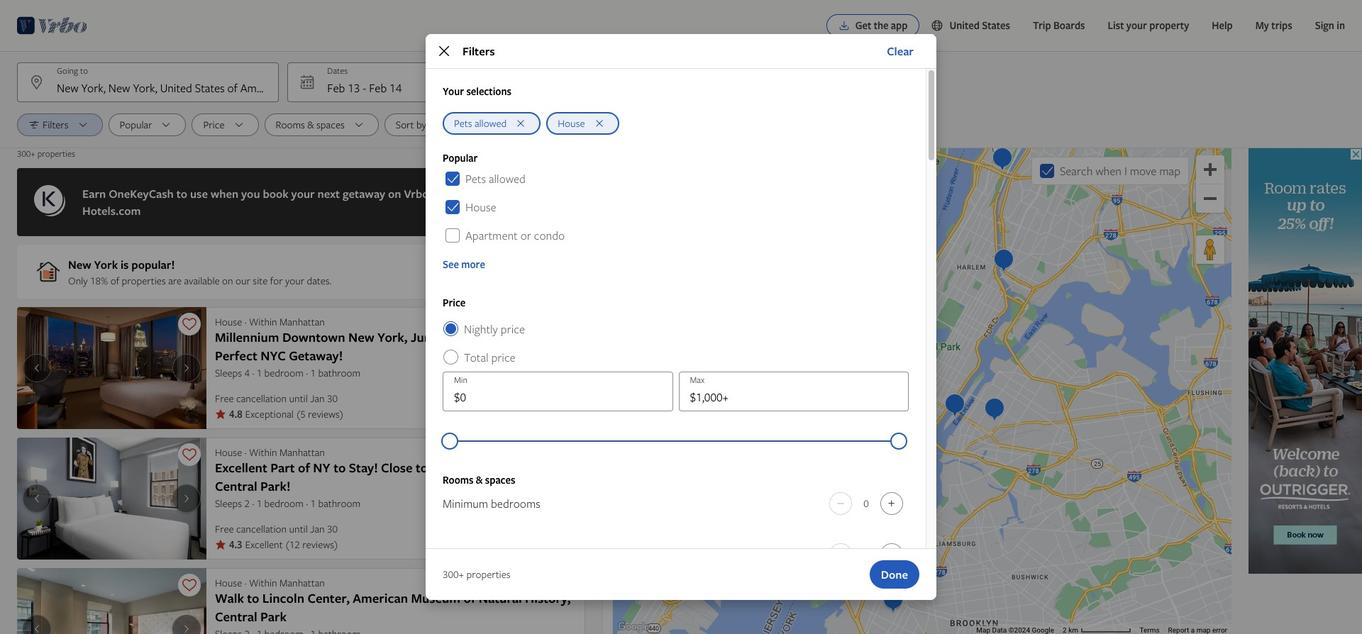 Task type: describe. For each thing, give the bounding box(es) containing it.
$178 total
[[538, 539, 575, 551]]

millennium
[[215, 328, 279, 346]]

apartment or condo
[[465, 228, 565, 243]]

junior
[[411, 328, 447, 346]]

reviews) for park!
[[302, 538, 338, 551]]

2 horizontal spatial properties
[[466, 568, 511, 581]]

minimum for minimum bedrooms
[[443, 496, 488, 512]]

minimum bathrooms
[[443, 547, 544, 563]]

on for available
[[222, 274, 233, 287]]

· up 4.3 excellent (12 reviews)
[[306, 497, 308, 510]]

pets allowed inside "button"
[[454, 116, 507, 130]]

unit with king size bed. the exact unit will be assigned upon arrival. views, colors and decoration may vary. image
[[17, 307, 206, 429]]

excellent inside house · within manhattan excellent part of ny to stay! close to dining, shopping, central park! sleeps 2 · 1 bedroom · 1 bathroom
[[215, 459, 267, 477]]

more
[[461, 258, 485, 271]]

1 vertical spatial allowed
[[489, 171, 526, 187]]

list your property
[[1108, 18, 1189, 32]]

-
[[363, 80, 366, 96]]

popular inside 'button'
[[120, 118, 152, 131]]

search when i move map
[[1060, 163, 1181, 179]]

the
[[874, 18, 889, 32]]

decrease bedrooms image
[[832, 498, 849, 509]]

filters inside button
[[43, 118, 68, 131]]

· right 4
[[252, 366, 254, 380]]

list
[[1108, 18, 1124, 32]]

(12
[[286, 538, 300, 551]]

4.3
[[229, 538, 242, 551]]

park
[[260, 608, 287, 626]]

pets allowed button
[[443, 112, 541, 135]]

comfortable double size bed image
[[17, 438, 206, 560]]

list your property link
[[1096, 11, 1201, 40]]

trip boards
[[1033, 18, 1085, 32]]

to right close
[[416, 459, 428, 477]]

free for excellent part of ny to stay! close to dining, shopping, central park!
[[215, 522, 234, 536]]

increase bathrooms image
[[883, 549, 900, 560]]

trip
[[1033, 18, 1051, 32]]

1 horizontal spatial popular
[[443, 151, 478, 165]]

within for part
[[249, 446, 277, 459]]

vrbo logo image
[[17, 14, 87, 37]]

google image
[[617, 620, 650, 634]]

$267 total
[[538, 409, 575, 421]]

1 down getaway!
[[310, 366, 316, 380]]

filters button
[[17, 114, 103, 136]]

i
[[1124, 163, 1127, 179]]

american
[[353, 590, 408, 607]]

clear button
[[876, 37, 925, 65]]

1 right 2
[[257, 497, 262, 510]]

bathroom for new
[[318, 366, 361, 380]]

expedia,
[[435, 186, 478, 201]]

total for excellent part of ny to stay! close to dining, shopping, central park!
[[559, 539, 575, 551]]

minimum for minimum bathrooms
[[443, 547, 488, 563]]

13
[[348, 80, 360, 96]]

my trips link
[[1244, 11, 1304, 40]]

are
[[168, 274, 182, 287]]

spaces inside button
[[316, 118, 345, 131]]

and
[[480, 186, 499, 201]]

$0, Minimum, Price text field
[[443, 372, 673, 411]]

of for part
[[298, 459, 310, 477]]

bedrooms
[[491, 496, 541, 512]]

your inside list your property link
[[1127, 18, 1147, 32]]

xsmall image
[[215, 409, 226, 420]]

earn onekeycash to use when you book your next getaway on vrbo, expedia, and hotels.com
[[82, 186, 499, 219]]

states
[[982, 18, 1010, 32]]

united states
[[950, 18, 1010, 32]]

vrbo,
[[404, 186, 432, 201]]

· down getaway!
[[306, 366, 308, 380]]

2
[[244, 497, 250, 510]]

total for millennium downtown new york, junior suite with king bed, perfect nyc getaway!
[[559, 409, 575, 421]]

increase bedrooms image
[[883, 498, 900, 509]]

sleeps for millennium downtown new york, junior suite with king bed, perfect nyc getaway!
[[215, 366, 242, 380]]

sort
[[396, 118, 414, 131]]

1 right 4
[[257, 366, 262, 380]]

york,
[[377, 328, 408, 346]]

central inside house · within manhattan excellent part of ny to stay! close to dining, shopping, central park! sleeps 2 · 1 bedroom · 1 bathroom
[[215, 477, 257, 495]]

close sort and filter image
[[436, 43, 453, 60]]

walk
[[215, 590, 244, 607]]

shopping,
[[475, 459, 532, 477]]

1 vertical spatial rooms
[[443, 473, 474, 487]]

4.8 exceptional (5 reviews)
[[229, 407, 343, 421]]

price button
[[192, 114, 259, 136]]

recommended
[[429, 118, 491, 131]]

$1,000 and above, Maximum, Price range field
[[451, 426, 900, 457]]

app
[[891, 18, 908, 32]]

park!
[[260, 477, 291, 495]]

new inside the new york is popular! only 18% of properties are available on our site for your dates.
[[68, 257, 91, 272]]

my trips
[[1256, 18, 1292, 32]]

minimum bedrooms
[[443, 496, 541, 512]]

$178 total button
[[537, 539, 577, 551]]

$0, Minimum, Price range field
[[451, 426, 900, 457]]

by
[[416, 118, 426, 131]]

my
[[1256, 18, 1269, 32]]

cancellation for central
[[236, 522, 287, 536]]

map
[[1159, 163, 1181, 179]]

search
[[1060, 163, 1093, 179]]

house inside button
[[558, 116, 585, 130]]

1 vertical spatial &
[[476, 473, 483, 487]]

0 vertical spatial 300+ properties
[[17, 148, 75, 160]]

boards
[[1054, 18, 1085, 32]]

see more
[[443, 258, 485, 271]]

& inside button
[[307, 118, 314, 131]]

downtown
[[282, 328, 345, 346]]

show previous image for walk to lincoln center, american museum of natural history, central park image
[[28, 624, 45, 634]]

our
[[236, 274, 250, 287]]

get
[[855, 18, 871, 32]]

1 down ny
[[310, 497, 316, 510]]

show previous image for excellent part of ny to stay! close to dining, shopping, central park! image
[[28, 493, 45, 504]]

sort by recommended button
[[384, 114, 525, 136]]

house for junior
[[215, 315, 242, 328]]

get the app link
[[826, 14, 920, 37]]

bedroom for park!
[[264, 497, 304, 510]]

price for total price
[[491, 350, 516, 365]]

allowed inside pets allowed "button"
[[475, 116, 507, 130]]

bed,
[[543, 328, 569, 346]]

site
[[253, 274, 268, 287]]

bathrooms
[[491, 547, 544, 563]]

museum
[[411, 590, 460, 607]]

30 for park!
[[327, 522, 338, 536]]

until for getaway!
[[289, 392, 308, 405]]

house · within manhattan excellent part of ny to stay! close to dining, shopping, central park! sleeps 2 · 1 bedroom · 1 bathroom
[[215, 446, 532, 510]]

show next image for excellent part of ny to stay! close to dining, shopping, central park! image
[[178, 493, 195, 504]]

nightly
[[464, 321, 498, 337]]

use
[[190, 186, 208, 201]]

see
[[443, 258, 459, 271]]

natural
[[479, 590, 522, 607]]

house button
[[546, 112, 619, 135]]

close
[[381, 459, 413, 477]]

dates.
[[307, 274, 332, 287]]

feb 13 - feb 14 button
[[288, 62, 550, 102]]

free cancellation until jan 30 for park!
[[215, 522, 338, 536]]

new inside house · within manhattan millennium downtown new york, junior suite with king bed, perfect nyc getaway! sleeps 4 · 1 bedroom · 1 bathroom
[[348, 328, 374, 346]]

lincoln
[[262, 590, 304, 607]]



Task type: vqa. For each thing, say whether or not it's contained in the screenshot.
the about
no



Task type: locate. For each thing, give the bounding box(es) containing it.
house · within manhattan millennium downtown new york, junior suite with king bed, perfect nyc getaway! sleeps 4 · 1 bedroom · 1 bathroom
[[215, 315, 569, 380]]

300+ properties
[[17, 148, 75, 160], [443, 568, 511, 581]]

300+
[[17, 148, 35, 160], [443, 568, 464, 581]]

0 vertical spatial until
[[289, 392, 308, 405]]

1 vertical spatial free cancellation until jan 30
[[215, 522, 338, 536]]

3 within from the top
[[249, 576, 277, 590]]

1 vertical spatial pets allowed
[[465, 171, 526, 187]]

united
[[950, 18, 980, 32]]

1 vertical spatial minimum
[[443, 547, 488, 563]]

1 vertical spatial free
[[215, 522, 234, 536]]

2 bedroom from the top
[[264, 497, 304, 510]]

minimum left bathrooms
[[443, 547, 488, 563]]

rooms & spaces up the minimum bedrooms
[[443, 473, 515, 487]]

1 feb from the left
[[327, 80, 345, 96]]

0 vertical spatial 300+
[[17, 148, 35, 160]]

unit with king bed image
[[17, 568, 206, 634]]

2 vertical spatial of
[[464, 590, 476, 607]]

0 vertical spatial manhattan
[[280, 315, 325, 328]]

0 vertical spatial popular
[[120, 118, 152, 131]]

until up (12
[[289, 522, 308, 536]]

of inside house · within manhattan walk to lincoln center, american museum of natural history, central park
[[464, 590, 476, 607]]

$178
[[538, 539, 557, 551]]

2 vertical spatial your
[[285, 274, 304, 287]]

0 vertical spatial free cancellation until jan 30
[[215, 392, 338, 405]]

central up 2
[[215, 477, 257, 495]]

total price
[[464, 350, 516, 365]]

within for to
[[249, 576, 277, 590]]

allowed down selections
[[475, 116, 507, 130]]

nightly price
[[464, 321, 525, 337]]

new up only
[[68, 257, 91, 272]]

0 vertical spatial reviews)
[[308, 407, 343, 421]]

minimum
[[443, 496, 488, 512], [443, 547, 488, 563]]

of inside the new york is popular! only 18% of properties are available on our site for your dates.
[[110, 274, 119, 287]]

price inside button
[[203, 118, 225, 131]]

your selections
[[443, 84, 511, 98]]

1 vertical spatial pets
[[465, 171, 486, 187]]

0 vertical spatial sleeps
[[215, 366, 242, 380]]

new york is popular! only 18% of properties are available on our site for your dates.
[[68, 257, 332, 287]]

perfect
[[215, 347, 257, 365]]

bathroom
[[318, 366, 361, 380], [318, 497, 361, 510]]

earn
[[82, 186, 106, 201]]

central down walk
[[215, 608, 257, 626]]

0 vertical spatial within
[[249, 315, 277, 328]]

rooms & spaces down the feb 13 - feb 14
[[276, 118, 345, 131]]

free up xsmall icon
[[215, 392, 234, 405]]

1 vertical spatial popular
[[443, 151, 478, 165]]

bedroom
[[264, 366, 304, 380], [264, 497, 304, 510]]

to
[[176, 186, 187, 201], [334, 459, 346, 477], [416, 459, 428, 477], [247, 590, 259, 607]]

is
[[121, 257, 129, 272]]

pets down recommended
[[465, 171, 486, 187]]

1 vertical spatial properties
[[122, 274, 166, 287]]

0 vertical spatial pets
[[454, 116, 472, 130]]

within up park!
[[249, 446, 277, 459]]

0 horizontal spatial filters
[[43, 118, 68, 131]]

0 vertical spatial rooms
[[276, 118, 305, 131]]

bedroom down park!
[[264, 497, 304, 510]]

2 feb from the left
[[369, 80, 387, 96]]

show previous image for millennium downtown new york, junior suite with king bed, perfect nyc getaway! image
[[28, 363, 45, 374]]

1 horizontal spatial 300+
[[443, 568, 464, 581]]

within inside house · within manhattan walk to lincoln center, american museum of natural history, central park
[[249, 576, 277, 590]]

price down with
[[491, 350, 516, 365]]

cancellation for nyc
[[236, 392, 287, 405]]

1 horizontal spatial rooms
[[443, 473, 474, 487]]

you
[[241, 186, 260, 201]]

dialog containing filters
[[426, 34, 936, 634]]

see more button
[[443, 258, 909, 271]]

book
[[263, 186, 289, 201]]

price right nightly at the bottom of page
[[501, 321, 525, 337]]

2 jan from the top
[[310, 522, 325, 536]]

new
[[68, 257, 91, 272], [348, 328, 374, 346]]

property
[[1150, 18, 1189, 32]]

cancellation up exceptional
[[236, 392, 287, 405]]

of for 18%
[[110, 274, 119, 287]]

bedroom inside house · within manhattan excellent part of ny to stay! close to dining, shopping, central park! sleeps 2 · 1 bedroom · 1 bathroom
[[264, 497, 304, 510]]

2 30 from the top
[[327, 522, 338, 536]]

free cancellation until jan 30 for getaway!
[[215, 392, 338, 405]]

30 up 4.3 excellent (12 reviews)
[[327, 522, 338, 536]]

part
[[270, 459, 295, 477]]

nyc
[[261, 347, 286, 365]]

0 horizontal spatial when
[[211, 186, 238, 201]]

within up 'nyc'
[[249, 315, 277, 328]]

of inside house · within manhattan excellent part of ny to stay! close to dining, shopping, central park! sleeps 2 · 1 bedroom · 1 bathroom
[[298, 459, 310, 477]]

exceptional
[[245, 407, 294, 421]]

spaces down the feb 13 - feb 14
[[316, 118, 345, 131]]

selections
[[466, 84, 511, 98]]

1 central from the top
[[215, 477, 257, 495]]

your inside the new york is popular! only 18% of properties are available on our site for your dates.
[[285, 274, 304, 287]]

popular
[[120, 118, 152, 131], [443, 151, 478, 165]]

bedroom inside house · within manhattan millennium downtown new york, junior suite with king bed, perfect nyc getaway! sleeps 4 · 1 bedroom · 1 bathroom
[[264, 366, 304, 380]]

sleeps inside house · within manhattan millennium downtown new york, junior suite with king bed, perfect nyc getaway! sleeps 4 · 1 bedroom · 1 bathroom
[[215, 366, 242, 380]]

get the app
[[855, 18, 908, 32]]

on inside earn onekeycash to use when you book your next getaway on vrbo, expedia, and hotels.com
[[388, 186, 401, 201]]

1 vertical spatial central
[[215, 608, 257, 626]]

your right 'for'
[[285, 274, 304, 287]]

1 vertical spatial filters
[[43, 118, 68, 131]]

cancellation up 4.3 excellent (12 reviews)
[[236, 522, 287, 536]]

1 vertical spatial reviews)
[[302, 538, 338, 551]]

download the app button image
[[838, 20, 850, 31]]

1 vertical spatial bedroom
[[264, 497, 304, 510]]

center,
[[307, 590, 350, 607]]

xsmall image
[[215, 539, 226, 551]]

of right 18%
[[110, 274, 119, 287]]

pets allowed down 'your selections'
[[454, 116, 507, 130]]

18%
[[90, 274, 108, 287]]

to left use
[[176, 186, 187, 201]]

spaces up the minimum bedrooms
[[485, 473, 515, 487]]

3 manhattan from the top
[[280, 576, 325, 590]]

rooms & spaces inside button
[[276, 118, 345, 131]]

2 manhattan from the top
[[280, 446, 325, 459]]

your
[[443, 84, 464, 98]]

1 horizontal spatial rooms & spaces
[[443, 473, 515, 487]]

reviews) for getaway!
[[308, 407, 343, 421]]

300+ down filters button
[[17, 148, 35, 160]]

stay!
[[349, 459, 378, 477]]

sleeps
[[215, 366, 242, 380], [215, 497, 242, 510]]

clear
[[887, 43, 914, 59]]

allowed right expedia,
[[489, 171, 526, 187]]

300+ properties down minimum bathrooms
[[443, 568, 511, 581]]

for
[[270, 274, 283, 287]]

free cancellation until jan 30
[[215, 392, 338, 405], [215, 522, 338, 536]]

when inside earn onekeycash to use when you book your next getaway on vrbo, expedia, and hotels.com
[[211, 186, 238, 201]]

0 horizontal spatial spaces
[[316, 118, 345, 131]]

30 down getaway!
[[327, 392, 338, 405]]

0 vertical spatial bathroom
[[318, 366, 361, 380]]

within inside house · within manhattan millennium downtown new york, junior suite with king bed, perfect nyc getaway! sleeps 4 · 1 bedroom · 1 bathroom
[[249, 315, 277, 328]]

sort by recommended
[[396, 118, 491, 131]]

manhattan down (5
[[280, 446, 325, 459]]

0 vertical spatial jan
[[310, 392, 325, 405]]

1 vertical spatial when
[[211, 186, 238, 201]]

1 vertical spatial manhattan
[[280, 446, 325, 459]]

free cancellation until jan 30 up exceptional
[[215, 392, 338, 405]]

1 minimum from the top
[[443, 496, 488, 512]]

sleeps for excellent part of ny to stay! close to dining, shopping, central park!
[[215, 497, 242, 510]]

2 horizontal spatial of
[[464, 590, 476, 607]]

2 cancellation from the top
[[236, 522, 287, 536]]

your inside earn onekeycash to use when you book your next getaway on vrbo, expedia, and hotels.com
[[291, 186, 315, 201]]

within for downtown
[[249, 315, 277, 328]]

0 vertical spatial bedroom
[[264, 366, 304, 380]]

condo
[[534, 228, 565, 243]]

0 vertical spatial pets allowed
[[454, 116, 507, 130]]

2 bathroom from the top
[[318, 497, 361, 510]]

300+ up museum
[[443, 568, 464, 581]]

1 vertical spatial 300+ properties
[[443, 568, 511, 581]]

properties down popular!
[[122, 274, 166, 287]]

2 until from the top
[[289, 522, 308, 536]]

1 bedroom from the top
[[264, 366, 304, 380]]

only
[[68, 274, 88, 287]]

rooms up the minimum bedrooms
[[443, 473, 474, 487]]

0 vertical spatial excellent
[[215, 459, 267, 477]]

history,
[[525, 590, 571, 607]]

of left ny
[[298, 459, 310, 477]]

excellent right the 4.3
[[245, 538, 283, 551]]

14
[[390, 80, 402, 96]]

on inside the new york is popular! only 18% of properties are available on our site for your dates.
[[222, 274, 233, 287]]

minimum down dining,
[[443, 496, 488, 512]]

until up (5
[[289, 392, 308, 405]]

total right '$267'
[[559, 409, 575, 421]]

feb left 13 on the top left of the page
[[327, 80, 345, 96]]

4
[[244, 366, 250, 380]]

house for to
[[215, 446, 242, 459]]

when
[[1096, 163, 1122, 179], [211, 186, 238, 201]]

small image
[[931, 19, 950, 32]]

excellent up 2
[[215, 459, 267, 477]]

rooms
[[276, 118, 305, 131], [443, 473, 474, 487]]

price up suite
[[443, 296, 466, 309]]

dialog
[[426, 34, 936, 634]]

house inside house · within manhattan excellent part of ny to stay! close to dining, shopping, central park! sleeps 2 · 1 bedroom · 1 bathroom
[[215, 446, 242, 459]]

show next image for walk to lincoln center, american museum of natural history, central park image
[[178, 624, 195, 634]]

$267
[[538, 409, 557, 421]]

total
[[464, 350, 488, 365]]

manhattan up getaway!
[[280, 315, 325, 328]]

2 sleeps from the top
[[215, 497, 242, 510]]

1 vertical spatial your
[[291, 186, 315, 201]]

new left york,
[[348, 328, 374, 346]]

0 vertical spatial allowed
[[475, 116, 507, 130]]

decrease bathrooms image
[[832, 549, 849, 560]]

· up perfect
[[245, 315, 247, 328]]

reviews)
[[308, 407, 343, 421], [302, 538, 338, 551]]

0 horizontal spatial 300+ properties
[[17, 148, 75, 160]]

0 vertical spatial &
[[307, 118, 314, 131]]

cancellation
[[236, 392, 287, 405], [236, 522, 287, 536]]

300+ properties inside dialog
[[443, 568, 511, 581]]

1 free cancellation until jan 30 from the top
[[215, 392, 338, 405]]

1 horizontal spatial properties
[[122, 274, 166, 287]]

1 vertical spatial total
[[559, 539, 575, 551]]

rooms right price button
[[276, 118, 305, 131]]

united states button
[[920, 11, 1022, 40]]

2 minimum from the top
[[443, 547, 488, 563]]

house inside house · within manhattan walk to lincoln center, american museum of natural history, central park
[[215, 576, 242, 590]]

1 vertical spatial rooms & spaces
[[443, 473, 515, 487]]

until for park!
[[289, 522, 308, 536]]

1 horizontal spatial on
[[388, 186, 401, 201]]

1 horizontal spatial feb
[[369, 80, 387, 96]]

manhattan inside house · within manhattan millennium downtown new york, junior suite with king bed, perfect nyc getaway! sleeps 4 · 1 bedroom · 1 bathroom
[[280, 315, 325, 328]]

jan for getaway!
[[310, 392, 325, 405]]

free up xsmall image
[[215, 522, 234, 536]]

· right walk
[[245, 576, 247, 590]]

2 total from the top
[[559, 539, 575, 551]]

when right use
[[211, 186, 238, 201]]

show next image for millennium downtown new york, junior suite with king bed, perfect nyc getaway! image
[[178, 363, 195, 374]]

0 vertical spatial free
[[215, 392, 234, 405]]

1 jan from the top
[[310, 392, 325, 405]]

0 vertical spatial price
[[501, 321, 525, 337]]

4.8
[[229, 407, 242, 421]]

1 free from the top
[[215, 392, 234, 405]]

1 vertical spatial excellent
[[245, 538, 283, 551]]

&
[[307, 118, 314, 131], [476, 473, 483, 487]]

1 within from the top
[[249, 315, 277, 328]]

1 horizontal spatial &
[[476, 473, 483, 487]]

0 vertical spatial 30
[[327, 392, 338, 405]]

jan up 4.8 exceptional (5 reviews)
[[310, 392, 325, 405]]

on left our
[[222, 274, 233, 287]]

ny
[[313, 459, 330, 477]]

1 vertical spatial sleeps
[[215, 497, 242, 510]]

on left vrbo,
[[388, 186, 401, 201]]

help link
[[1201, 11, 1244, 40]]

properties down filters button
[[37, 148, 75, 160]]

hotels.com
[[82, 203, 141, 219]]

0 horizontal spatial properties
[[37, 148, 75, 160]]

1 horizontal spatial spaces
[[485, 473, 515, 487]]

within up park
[[249, 576, 277, 590]]

until
[[289, 392, 308, 405], [289, 522, 308, 536]]

house for american
[[215, 576, 242, 590]]

1 vertical spatial 30
[[327, 522, 338, 536]]

300+ properties down filters button
[[17, 148, 75, 160]]

trips
[[1272, 18, 1292, 32]]

rooms & spaces inside dialog
[[443, 473, 515, 487]]

properties down minimum bathrooms
[[466, 568, 511, 581]]

sleeps inside house · within manhattan excellent part of ny to stay! close to dining, shopping, central park! sleeps 2 · 1 bedroom · 1 bathroom
[[215, 497, 242, 510]]

house · within manhattan walk to lincoln center, american museum of natural history, central park
[[215, 576, 571, 626]]

done
[[881, 567, 908, 582]]

bedroom down 'nyc'
[[264, 366, 304, 380]]

pets allowed
[[454, 116, 507, 130], [465, 171, 526, 187]]

(5
[[296, 407, 306, 421]]

reviews) right (12
[[302, 538, 338, 551]]

1 until from the top
[[289, 392, 308, 405]]

0 horizontal spatial popular
[[120, 118, 152, 131]]

1 30 from the top
[[327, 392, 338, 405]]

total right "$178"
[[559, 539, 575, 551]]

1 vertical spatial within
[[249, 446, 277, 459]]

0 vertical spatial properties
[[37, 148, 75, 160]]

of left natural
[[464, 590, 476, 607]]

manhattan inside house · within manhattan excellent part of ny to stay! close to dining, shopping, central park! sleeps 2 · 1 bedroom · 1 bathroom
[[280, 446, 325, 459]]

properties inside the new york is popular! only 18% of properties are available on our site for your dates.
[[122, 274, 166, 287]]

0 vertical spatial rooms & spaces
[[276, 118, 345, 131]]

manhattan down (12
[[280, 576, 325, 590]]

with
[[483, 328, 511, 346]]

within inside house · within manhattan excellent part of ny to stay! close to dining, shopping, central park! sleeps 2 · 1 bedroom · 1 bathroom
[[249, 446, 277, 459]]

next
[[318, 186, 340, 201]]

1 vertical spatial new
[[348, 328, 374, 346]]

pets allowed down pets allowed "button"
[[465, 171, 526, 187]]

central inside house · within manhattan walk to lincoln center, american museum of natural history, central park
[[215, 608, 257, 626]]

when left the i on the top of page
[[1096, 163, 1122, 179]]

sleeps left 2
[[215, 497, 242, 510]]

to inside house · within manhattan walk to lincoln center, american museum of natural history, central park
[[247, 590, 259, 607]]

1 vertical spatial bathroom
[[318, 497, 361, 510]]

30 for getaway!
[[327, 392, 338, 405]]

· inside house · within manhattan walk to lincoln center, american museum of natural history, central park
[[245, 576, 247, 590]]

jan for park!
[[310, 522, 325, 536]]

1 bathroom from the top
[[318, 366, 361, 380]]

onekeycash
[[109, 186, 174, 201]]

to inside earn onekeycash to use when you book your next getaway on vrbo, expedia, and hotels.com
[[176, 186, 187, 201]]

map region
[[613, 148, 1232, 634]]

0 vertical spatial price
[[203, 118, 225, 131]]

· left part
[[245, 446, 247, 459]]

bathroom inside house · within manhattan millennium downtown new york, junior suite with king bed, perfect nyc getaway! sleeps 4 · 1 bedroom · 1 bathroom
[[318, 366, 361, 380]]

1 vertical spatial jan
[[310, 522, 325, 536]]

0 vertical spatial cancellation
[[236, 392, 287, 405]]

0 vertical spatial of
[[110, 274, 119, 287]]

jan up 4.3 excellent (12 reviews)
[[310, 522, 325, 536]]

2 free cancellation until jan 30 from the top
[[215, 522, 338, 536]]

manhattan for getaway!
[[280, 315, 325, 328]]

manhattan for park!
[[280, 446, 325, 459]]

1 cancellation from the top
[[236, 392, 287, 405]]

0 horizontal spatial price
[[203, 118, 225, 131]]

1 sleeps from the top
[[215, 366, 242, 380]]

0 horizontal spatial on
[[222, 274, 233, 287]]

price right popular 'button'
[[203, 118, 225, 131]]

0 horizontal spatial 300+
[[17, 148, 35, 160]]

bedroom for getaway!
[[264, 366, 304, 380]]

$267 total button
[[537, 409, 577, 421]]

2 free from the top
[[215, 522, 234, 536]]

popular!
[[131, 257, 175, 272]]

1 vertical spatial spaces
[[485, 473, 515, 487]]

0 horizontal spatial feb
[[327, 80, 345, 96]]

on for getaway
[[388, 186, 401, 201]]

0 vertical spatial on
[[388, 186, 401, 201]]

rooms & spaces
[[276, 118, 345, 131], [443, 473, 515, 487]]

2 within from the top
[[249, 446, 277, 459]]

0 vertical spatial spaces
[[316, 118, 345, 131]]

trip boards link
[[1022, 11, 1096, 40]]

pets inside "button"
[[454, 116, 472, 130]]

free cancellation until jan 30 up 4.3 excellent (12 reviews)
[[215, 522, 338, 536]]

manhattan inside house · within manhattan walk to lincoln center, american museum of natural history, central park
[[280, 576, 325, 590]]

1 horizontal spatial filters
[[463, 43, 495, 59]]

house inside house · within manhattan millennium downtown new york, junior suite with king bed, perfect nyc getaway! sleeps 4 · 1 bedroom · 1 bathroom
[[215, 315, 242, 328]]

1 vertical spatial price
[[443, 296, 466, 309]]

free for millennium downtown new york, junior suite with king bed, perfect nyc getaway!
[[215, 392, 234, 405]]

1 vertical spatial cancellation
[[236, 522, 287, 536]]

1 horizontal spatial 300+ properties
[[443, 568, 511, 581]]

properties
[[37, 148, 75, 160], [122, 274, 166, 287], [466, 568, 511, 581]]

0 vertical spatial central
[[215, 477, 257, 495]]

2 vertical spatial within
[[249, 576, 277, 590]]

1 horizontal spatial new
[[348, 328, 374, 346]]

price for nightly price
[[501, 321, 525, 337]]

0 horizontal spatial rooms & spaces
[[276, 118, 345, 131]]

0 vertical spatial minimum
[[443, 496, 488, 512]]

your left next
[[291, 186, 315, 201]]

pets down the your
[[454, 116, 472, 130]]

0 vertical spatial new
[[68, 257, 91, 272]]

2 vertical spatial manhattan
[[280, 576, 325, 590]]

bathroom inside house · within manhattan excellent part of ny to stay! close to dining, shopping, central park! sleeps 2 · 1 bedroom · 1 bathroom
[[318, 497, 361, 510]]

1 vertical spatial on
[[222, 274, 233, 287]]

0 vertical spatial filters
[[463, 43, 495, 59]]

bathroom down ny
[[318, 497, 361, 510]]

help
[[1212, 18, 1233, 32]]

1 vertical spatial of
[[298, 459, 310, 477]]

· right 2
[[252, 497, 254, 510]]

feb 13 - feb 14
[[327, 80, 402, 96]]

price
[[203, 118, 225, 131], [443, 296, 466, 309]]

1 vertical spatial until
[[289, 522, 308, 536]]

1 total from the top
[[559, 409, 575, 421]]

1 horizontal spatial price
[[443, 296, 466, 309]]

popular button
[[108, 114, 186, 136]]

bathroom down getaway!
[[318, 366, 361, 380]]

0 horizontal spatial of
[[110, 274, 119, 287]]

to right walk
[[247, 590, 259, 607]]

or
[[521, 228, 531, 243]]

rooms inside button
[[276, 118, 305, 131]]

bathroom for of
[[318, 497, 361, 510]]

reviews) right (5
[[308, 407, 343, 421]]

to right ny
[[334, 459, 346, 477]]

1 horizontal spatial of
[[298, 459, 310, 477]]

$1,000 and above, Maximum, Price text field
[[679, 372, 909, 411]]

sleeps left 4
[[215, 366, 242, 380]]

rooms & spaces button
[[264, 114, 379, 136]]

1 vertical spatial price
[[491, 350, 516, 365]]

1 horizontal spatial when
[[1096, 163, 1122, 179]]

popular up onekeycash
[[120, 118, 152, 131]]

1 manhattan from the top
[[280, 315, 325, 328]]

dining,
[[431, 459, 472, 477]]

popular down recommended
[[443, 151, 478, 165]]

0 horizontal spatial rooms
[[276, 118, 305, 131]]

your right list
[[1127, 18, 1147, 32]]

feb right the "-"
[[369, 80, 387, 96]]

2 central from the top
[[215, 608, 257, 626]]



